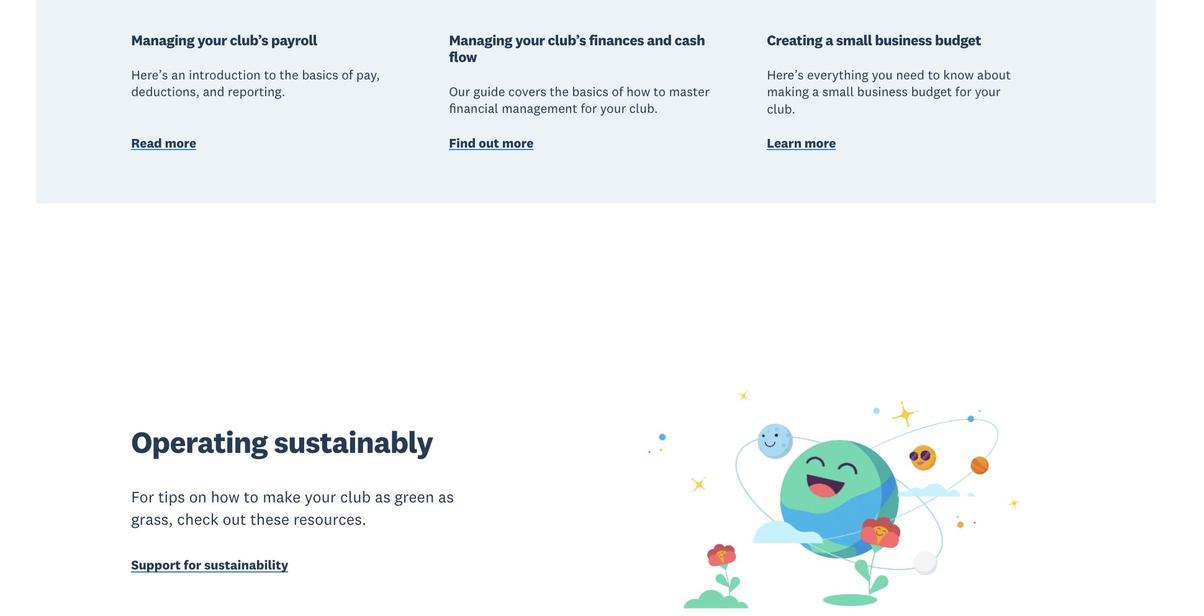Task type: describe. For each thing, give the bounding box(es) containing it.
about
[[978, 67, 1011, 83]]

basics inside here's an introduction to the basics of pay, deductions, and reporting.
[[302, 67, 338, 83]]

managing your club's payroll
[[131, 31, 317, 49]]

2 more from the left
[[502, 135, 534, 152]]

here's everything you need to know about making a small business budget for your club.
[[767, 67, 1011, 117]]

read more link
[[131, 135, 196, 154]]

find out more
[[449, 135, 534, 152]]

budget inside here's everything you need to know about making a small business budget for your club.
[[912, 83, 952, 100]]

sustainably
[[274, 424, 433, 462]]

basics inside our guide covers the basics of how to master financial management for your club.
[[572, 83, 609, 100]]

making
[[767, 83, 809, 100]]

1 horizontal spatial out
[[479, 135, 499, 152]]

everything
[[807, 67, 869, 83]]

find
[[449, 135, 476, 152]]

master
[[669, 83, 710, 100]]

to inside for tips on how to make your club as green as grass, check out these resources.
[[244, 487, 259, 507]]

to inside here's an introduction to the basics of pay, deductions, and reporting.
[[264, 67, 276, 83]]

of inside our guide covers the basics of how to master financial management for your club.
[[612, 83, 623, 100]]

learn more link
[[767, 135, 836, 154]]

reporting.
[[228, 83, 285, 100]]

cash
[[675, 31, 705, 49]]

read more
[[131, 135, 196, 152]]

read
[[131, 135, 162, 152]]

and inside here's an introduction to the basics of pay, deductions, and reporting.
[[203, 83, 225, 100]]

introduction
[[189, 67, 261, 83]]

the inside our guide covers the basics of how to master financial management for your club.
[[550, 83, 569, 100]]

know
[[944, 67, 974, 83]]

small inside here's everything you need to know about making a small business budget for your club.
[[823, 83, 854, 100]]

creating a small business budget
[[767, 31, 982, 49]]

tips
[[158, 487, 185, 507]]

support for sustainability
[[131, 557, 288, 574]]

club's for payroll
[[230, 31, 268, 49]]

and inside managing your club's finances and cash flow
[[647, 31, 672, 49]]

for tips on how to make your club as green as grass, check out these resources.
[[131, 487, 454, 530]]

1 as from the left
[[375, 487, 391, 507]]

for
[[131, 487, 154, 507]]

managing your club's finances and cash flow
[[449, 31, 705, 66]]

club's for finances
[[548, 31, 586, 49]]

managing for managing your club's payroll
[[131, 31, 195, 49]]

club
[[340, 487, 371, 507]]

operating
[[131, 424, 268, 462]]

the inside here's an introduction to the basics of pay, deductions, and reporting.
[[280, 67, 299, 83]]

flow
[[449, 48, 477, 66]]

management
[[502, 100, 578, 117]]

out inside for tips on how to make your club as green as grass, check out these resources.
[[223, 510, 246, 530]]



Task type: locate. For each thing, give the bounding box(es) containing it.
learn
[[767, 135, 802, 152]]

2 horizontal spatial for
[[956, 83, 972, 100]]

club's up "introduction"
[[230, 31, 268, 49]]

to inside here's everything you need to know about making a small business budget for your club.
[[928, 67, 941, 83]]

0 horizontal spatial club's
[[230, 31, 268, 49]]

1 horizontal spatial for
[[581, 100, 597, 117]]

0 horizontal spatial basics
[[302, 67, 338, 83]]

more right 'read' at top left
[[165, 135, 196, 152]]

to
[[264, 67, 276, 83], [928, 67, 941, 83], [654, 83, 666, 100], [244, 487, 259, 507]]

basics
[[302, 67, 338, 83], [572, 83, 609, 100]]

out
[[479, 135, 499, 152], [223, 510, 246, 530]]

pay,
[[356, 67, 380, 83]]

sustainability
[[204, 557, 288, 574]]

resources.
[[293, 510, 367, 530]]

managing up guide
[[449, 31, 513, 49]]

a right making
[[813, 83, 819, 100]]

need
[[896, 67, 925, 83]]

club's inside managing your club's finances and cash flow
[[548, 31, 586, 49]]

to up "these" at the bottom of the page
[[244, 487, 259, 507]]

1 more from the left
[[165, 135, 196, 152]]

0 vertical spatial how
[[627, 83, 651, 100]]

green
[[395, 487, 434, 507]]

1 vertical spatial and
[[203, 83, 225, 100]]

2 as from the left
[[438, 487, 454, 507]]

0 horizontal spatial club.
[[630, 100, 658, 117]]

2 managing from the left
[[449, 31, 513, 49]]

small
[[837, 31, 872, 49], [823, 83, 854, 100]]

out left "these" at the bottom of the page
[[223, 510, 246, 530]]

1 horizontal spatial how
[[627, 83, 651, 100]]

1 horizontal spatial club's
[[548, 31, 586, 49]]

0 horizontal spatial how
[[211, 487, 240, 507]]

our
[[449, 83, 470, 100]]

budget down the need
[[912, 83, 952, 100]]

1 vertical spatial budget
[[912, 83, 952, 100]]

0 vertical spatial business
[[875, 31, 932, 49]]

our guide covers the basics of how to master financial management for your club.
[[449, 83, 710, 117]]

an
[[171, 67, 186, 83]]

for right management on the top
[[581, 100, 597, 117]]

as
[[375, 487, 391, 507], [438, 487, 454, 507]]

creating
[[767, 31, 823, 49]]

your inside our guide covers the basics of how to master financial management for your club.
[[600, 100, 626, 117]]

more inside 'link'
[[805, 135, 836, 152]]

more
[[165, 135, 196, 152], [502, 135, 534, 152], [805, 135, 836, 152]]

you
[[872, 67, 893, 83]]

here's up making
[[767, 67, 804, 83]]

1 horizontal spatial more
[[502, 135, 534, 152]]

learn more
[[767, 135, 836, 152]]

club. inside our guide covers the basics of how to master financial management for your club.
[[630, 100, 658, 117]]

as right green
[[438, 487, 454, 507]]

1 vertical spatial how
[[211, 487, 240, 507]]

club's left finances
[[548, 31, 586, 49]]

the up management on the top
[[550, 83, 569, 100]]

grass,
[[131, 510, 173, 530]]

your inside managing your club's finances and cash flow
[[516, 31, 545, 49]]

the down payroll
[[280, 67, 299, 83]]

out right find
[[479, 135, 499, 152]]

basics down managing your club's finances and cash flow
[[572, 83, 609, 100]]

deductions,
[[131, 83, 200, 100]]

1 horizontal spatial and
[[647, 31, 672, 49]]

operating sustainably
[[131, 424, 433, 462]]

club. inside here's everything you need to know about making a small business budget for your club.
[[767, 100, 796, 117]]

and down "introduction"
[[203, 83, 225, 100]]

business inside here's everything you need to know about making a small business budget for your club.
[[858, 83, 908, 100]]

1 horizontal spatial a
[[826, 31, 834, 49]]

business
[[875, 31, 932, 49], [858, 83, 908, 100]]

for inside our guide covers the basics of how to master financial management for your club.
[[581, 100, 597, 117]]

how right on
[[211, 487, 240, 507]]

2 here's from the left
[[767, 67, 804, 83]]

1 horizontal spatial club.
[[767, 100, 796, 117]]

1 vertical spatial small
[[823, 83, 854, 100]]

1 here's from the left
[[131, 67, 168, 83]]

3 more from the left
[[805, 135, 836, 152]]

1 horizontal spatial as
[[438, 487, 454, 507]]

1 managing from the left
[[131, 31, 195, 49]]

grass and flowers on a sunny day. image
[[608, 273, 1061, 617]]

your inside here's everything you need to know about making a small business budget for your club.
[[975, 83, 1001, 100]]

for right support
[[184, 557, 201, 574]]

of
[[342, 67, 353, 83], [612, 83, 623, 100]]

more down management on the top
[[502, 135, 534, 152]]

small down everything
[[823, 83, 854, 100]]

the
[[280, 67, 299, 83], [550, 83, 569, 100]]

to right the need
[[928, 67, 941, 83]]

your
[[198, 31, 227, 49], [516, 31, 545, 49], [975, 83, 1001, 100], [600, 100, 626, 117], [305, 487, 336, 507]]

more for read more
[[165, 135, 196, 152]]

0 horizontal spatial a
[[813, 83, 819, 100]]

to inside our guide covers the basics of how to master financial management for your club.
[[654, 83, 666, 100]]

budget
[[935, 31, 982, 49], [912, 83, 952, 100]]

and left cash
[[647, 31, 672, 49]]

more for learn more
[[805, 135, 836, 152]]

0 vertical spatial and
[[647, 31, 672, 49]]

here's for managing your club's payroll
[[131, 67, 168, 83]]

here's up deductions,
[[131, 67, 168, 83]]

0 horizontal spatial here's
[[131, 67, 168, 83]]

0 vertical spatial out
[[479, 135, 499, 152]]

for inside here's everything you need to know about making a small business budget for your club.
[[956, 83, 972, 100]]

business down you
[[858, 83, 908, 100]]

of down finances
[[612, 83, 623, 100]]

0 horizontal spatial the
[[280, 67, 299, 83]]

business up the need
[[875, 31, 932, 49]]

0 horizontal spatial of
[[342, 67, 353, 83]]

finances
[[589, 31, 644, 49]]

1 horizontal spatial of
[[612, 83, 623, 100]]

support
[[131, 557, 181, 574]]

these
[[250, 510, 289, 530]]

your inside for tips on how to make your club as green as grass, check out these resources.
[[305, 487, 336, 507]]

budget up know
[[935, 31, 982, 49]]

club.
[[630, 100, 658, 117], [767, 100, 796, 117]]

0 horizontal spatial out
[[223, 510, 246, 530]]

find out more link
[[449, 135, 534, 154]]

support for sustainability link
[[131, 557, 489, 577]]

for
[[956, 83, 972, 100], [581, 100, 597, 117], [184, 557, 201, 574]]

of inside here's an introduction to the basics of pay, deductions, and reporting.
[[342, 67, 353, 83]]

0 horizontal spatial managing
[[131, 31, 195, 49]]

as right club
[[375, 487, 391, 507]]

check
[[177, 510, 219, 530]]

club's
[[230, 31, 268, 49], [548, 31, 586, 49]]

and
[[647, 31, 672, 49], [203, 83, 225, 100]]

here's inside here's an introduction to the basics of pay, deductions, and reporting.
[[131, 67, 168, 83]]

managing up an
[[131, 31, 195, 49]]

managing for managing your club's finances and cash flow
[[449, 31, 513, 49]]

small up everything
[[837, 31, 872, 49]]

of left pay,
[[342, 67, 353, 83]]

to up reporting. at the left top of the page
[[264, 67, 276, 83]]

how
[[627, 83, 651, 100], [211, 487, 240, 507]]

managing
[[131, 31, 195, 49], [449, 31, 513, 49]]

0 vertical spatial budget
[[935, 31, 982, 49]]

0 horizontal spatial more
[[165, 135, 196, 152]]

financial
[[449, 100, 499, 117]]

0 horizontal spatial and
[[203, 83, 225, 100]]

managing inside managing your club's finances and cash flow
[[449, 31, 513, 49]]

0 vertical spatial a
[[826, 31, 834, 49]]

payroll
[[271, 31, 317, 49]]

to left the master
[[654, 83, 666, 100]]

make
[[263, 487, 301, 507]]

2 club. from the left
[[767, 100, 796, 117]]

0 horizontal spatial for
[[184, 557, 201, 574]]

how inside our guide covers the basics of how to master financial management for your club.
[[627, 83, 651, 100]]

0 horizontal spatial as
[[375, 487, 391, 507]]

1 club. from the left
[[630, 100, 658, 117]]

a inside here's everything you need to know about making a small business budget for your club.
[[813, 83, 819, 100]]

1 club's from the left
[[230, 31, 268, 49]]

0 vertical spatial small
[[837, 31, 872, 49]]

1 horizontal spatial the
[[550, 83, 569, 100]]

how inside for tips on how to make your club as green as grass, check out these resources.
[[211, 487, 240, 507]]

1 vertical spatial out
[[223, 510, 246, 530]]

how left the master
[[627, 83, 651, 100]]

guide
[[474, 83, 505, 100]]

more right learn
[[805, 135, 836, 152]]

here's
[[131, 67, 168, 83], [767, 67, 804, 83]]

1 vertical spatial a
[[813, 83, 819, 100]]

1 horizontal spatial here's
[[767, 67, 804, 83]]

1 horizontal spatial basics
[[572, 83, 609, 100]]

a right the creating
[[826, 31, 834, 49]]

2 horizontal spatial more
[[805, 135, 836, 152]]

covers
[[509, 83, 547, 100]]

basics down payroll
[[302, 67, 338, 83]]

here's for creating a small business budget
[[767, 67, 804, 83]]

here's inside here's everything you need to know about making a small business budget for your club.
[[767, 67, 804, 83]]

a
[[826, 31, 834, 49], [813, 83, 819, 100]]

2 club's from the left
[[548, 31, 586, 49]]

for down know
[[956, 83, 972, 100]]

1 horizontal spatial managing
[[449, 31, 513, 49]]

on
[[189, 487, 207, 507]]

1 vertical spatial business
[[858, 83, 908, 100]]

here's an introduction to the basics of pay, deductions, and reporting.
[[131, 67, 380, 100]]



Task type: vqa. For each thing, say whether or not it's contained in the screenshot.
Operating
yes



